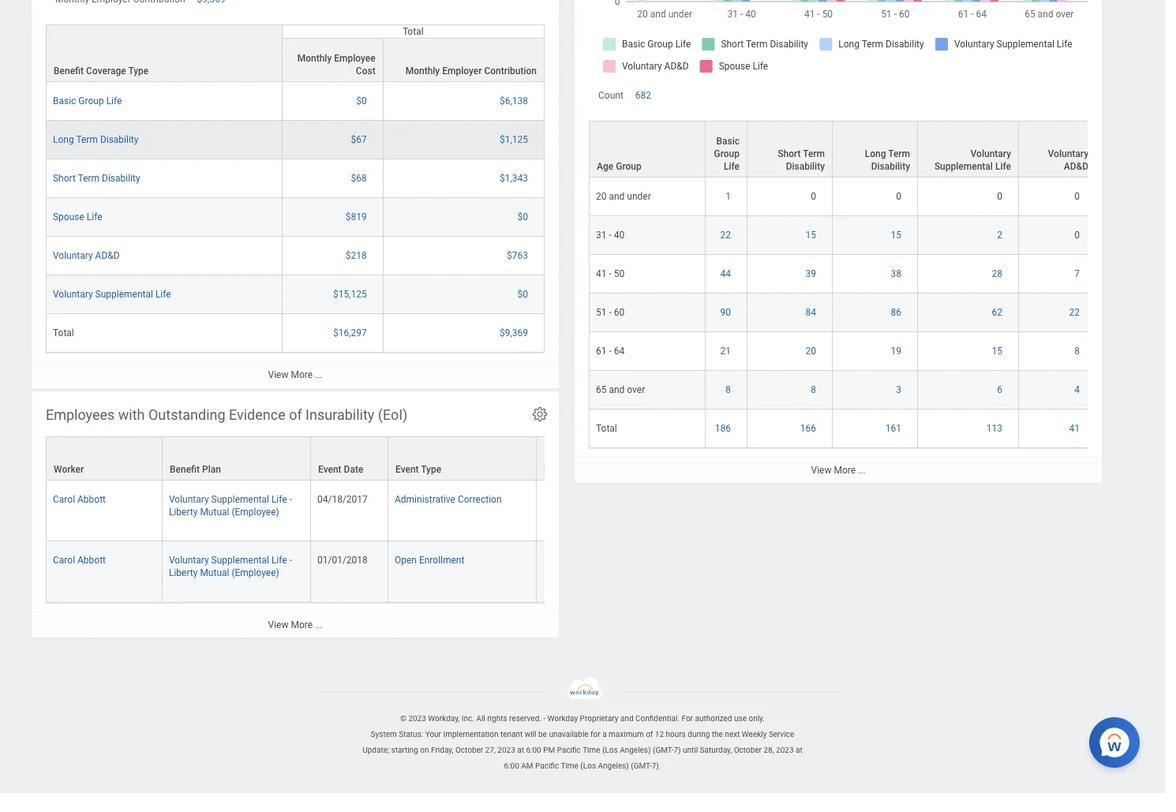 Task type: vqa. For each thing, say whether or not it's contained in the screenshot.


Task type: locate. For each thing, give the bounding box(es) containing it.
0 vertical spatial 22
[[721, 230, 731, 241]]

0 button up 2
[[998, 191, 1006, 203]]

0 vertical spatial short
[[778, 149, 801, 160]]

©
[[401, 715, 407, 724]]

1 horizontal spatial basic group life
[[714, 136, 740, 172]]

6:00 left pm
[[526, 746, 542, 755]]

1 horizontal spatial time
[[583, 746, 601, 755]]

spouse life link
[[53, 209, 102, 223]]

41 button
[[1070, 423, 1083, 435]]

row containing voluntary ad&d
[[46, 237, 545, 276]]

row containing 51 - 60
[[589, 294, 1166, 333]]

1 vertical spatial $0 button
[[518, 211, 531, 224]]

1 vertical spatial view
[[812, 465, 832, 477]]

0 for the 0 'button' underneath voluntary ad&d popup button
[[1075, 191, 1081, 202]]

22 button down the 7
[[1070, 307, 1083, 319]]

64
[[614, 346, 625, 357]]

- left 01/01/2018
[[290, 556, 292, 567]]

2 vertical spatial view more ... link
[[32, 612, 559, 638]]

pacific down pm
[[536, 762, 559, 771]]

event inside 'popup button'
[[318, 465, 342, 476]]

2 horizontal spatial 2023
[[777, 746, 794, 755]]

0 horizontal spatial voluntary supplemental life
[[53, 289, 171, 300]]

15 up 39
[[806, 230, 817, 241]]

and for 65
[[609, 385, 625, 396]]

correction
[[458, 495, 502, 506]]

1 horizontal spatial long term disability
[[865, 149, 911, 172]]

-
[[609, 230, 612, 241], [609, 269, 612, 280], [609, 307, 612, 319], [609, 346, 612, 357], [290, 495, 292, 506], [290, 556, 292, 567], [544, 715, 546, 724]]

1 horizontal spatial voluntary ad&d
[[1049, 149, 1089, 172]]

2 carol abbott from the top
[[53, 556, 106, 567]]

voluntary for voluntary supplemental life - liberty mutual  (employee) link related to 01/01/2018
[[169, 556, 209, 567]]

2 carol abbott link from the top
[[53, 552, 106, 567]]

... for 186
[[859, 465, 866, 477]]

event inside popup button
[[396, 465, 419, 476]]

term left voluntary supplemental life popup button
[[889, 149, 911, 160]]

administrative
[[395, 495, 456, 506]]

long term disability column header
[[833, 121, 919, 179]]

1 horizontal spatial basic
[[717, 136, 740, 147]]

carol abbott
[[53, 495, 106, 506], [53, 556, 106, 567]]

$0 button up $763 button
[[518, 211, 531, 224]]

view more ... inside enrollments - insurance coverage by coverage type element
[[268, 370, 323, 381]]

8 up 4
[[1075, 346, 1081, 357]]

31
[[596, 230, 607, 241]]

enrollments - insurance coverage by age group element
[[575, 0, 1166, 484]]

01/01/2018
[[318, 556, 368, 567]]

carol abbott link for 01/01/2018
[[53, 552, 106, 567]]

benefit up basic group life 'link'
[[54, 66, 84, 77]]

insurability
[[306, 407, 375, 423]]

- right 51
[[609, 307, 612, 319]]

2 voluntary supplemental life - liberty mutual  (employee) from the top
[[169, 556, 292, 579]]

and up maximum
[[621, 715, 634, 724]]

total element up notification(s) "popup button"
[[596, 420, 618, 435]]

and right 65
[[609, 385, 625, 396]]

view more ... inside enrollments - insurance coverage by age group element
[[812, 465, 866, 477]]

1 vertical spatial $0
[[518, 212, 528, 223]]

short term disability inside short term disability popup button
[[778, 149, 825, 172]]

1 vertical spatial angeles)
[[598, 762, 629, 771]]

113
[[987, 424, 1003, 435]]

19
[[891, 346, 902, 357]]

0 for the 0 'button' below short term disability column header at the right of the page
[[811, 191, 817, 202]]

1 vertical spatial view more ...
[[812, 465, 866, 477]]

1 vertical spatial liberty
[[169, 568, 198, 579]]

0 vertical spatial 22 button
[[721, 229, 734, 242]]

angeles) down maximum
[[620, 746, 651, 755]]

2 vertical spatial total
[[596, 424, 618, 435]]

more inside enrollments - insurance coverage by age group element
[[834, 465, 856, 477]]

group inside age group popup button
[[616, 161, 642, 172]]

abbott for 04/18/2017
[[77, 495, 106, 506]]

15
[[806, 230, 817, 241], [891, 230, 902, 241], [992, 346, 1003, 357]]

2023 right ©
[[409, 715, 426, 724]]

monthly inside monthly employee cost
[[298, 53, 332, 64]]

total button
[[283, 26, 544, 38]]

2 mutual from the top
[[200, 568, 229, 579]]

basic
[[53, 96, 76, 107], [717, 136, 740, 147]]

... inside enrollments - insurance coverage by coverage type element
[[315, 370, 323, 381]]

41 inside 41 button
[[1070, 424, 1081, 435]]

22 for the left 22 button
[[721, 230, 731, 241]]

1 horizontal spatial short
[[778, 149, 801, 160]]

pacific down unavailable
[[557, 746, 581, 755]]

1 horizontal spatial monthly
[[406, 66, 440, 77]]

total element down voluntary supplemental life link
[[53, 325, 74, 339]]

type up administrative
[[421, 465, 442, 476]]

short right basic group life column header
[[778, 149, 801, 160]]

of
[[289, 407, 302, 423], [646, 731, 653, 739]]

basic group life up 1
[[714, 136, 740, 172]]

1 vertical spatial 20
[[806, 346, 817, 357]]

0 horizontal spatial basic group life
[[53, 96, 122, 107]]

liberty
[[169, 507, 198, 518], [169, 568, 198, 579]]

20 down age
[[596, 191, 607, 202]]

1 vertical spatial of
[[646, 731, 653, 739]]

41 inside 41 - 50 element
[[596, 269, 607, 280]]

evidence
[[229, 407, 286, 423]]

1 carol abbott from the top
[[53, 495, 106, 506]]

1 vertical spatial group
[[714, 149, 740, 160]]

0 horizontal spatial 15 button
[[806, 229, 819, 242]]

20 inside 20 button
[[806, 346, 817, 357]]

worker button
[[47, 438, 162, 480]]

- right the 61
[[609, 346, 612, 357]]

0 horizontal spatial 15
[[806, 230, 817, 241]]

2 horizontal spatial group
[[714, 149, 740, 160]]

weekly
[[742, 731, 767, 739]]

0 horizontal spatial short
[[53, 173, 76, 184]]

44 button
[[721, 268, 734, 281]]

1 horizontal spatial 8 button
[[811, 384, 819, 397]]

at up the am
[[518, 746, 524, 755]]

$0 button for $15,125
[[518, 289, 531, 301]]

carol abbott for 04/18/2017
[[53, 495, 106, 506]]

supplemental inside enrollments - insurance coverage by coverage type element
[[95, 289, 153, 300]]

1 abbott from the top
[[77, 495, 106, 506]]

life inside voluntary supplemental life popup button
[[996, 161, 1012, 172]]

41 - 50 element
[[596, 266, 625, 280]]

row containing 41 - 50
[[589, 255, 1166, 294]]

1 vertical spatial voluntary ad&d
[[53, 251, 120, 262]]

0 horizontal spatial 20
[[596, 191, 607, 202]]

monthly left employer
[[406, 66, 440, 77]]

0 vertical spatial ...
[[315, 370, 323, 381]]

84 button
[[806, 307, 819, 319]]

(gmt- down maximum
[[631, 762, 652, 771]]

view more ... for $16,297
[[268, 370, 323, 381]]

0 button
[[811, 191, 819, 203], [897, 191, 904, 203], [998, 191, 1006, 203], [1075, 191, 1083, 203], [1075, 229, 1083, 242]]

6:00 left the am
[[504, 762, 520, 771]]

1 horizontal spatial short term disability
[[778, 149, 825, 172]]

benefit plan
[[170, 465, 221, 476]]

1 vertical spatial basic group life
[[714, 136, 740, 172]]

1 vertical spatial more
[[834, 465, 856, 477]]

term up spouse life link
[[78, 173, 100, 184]]

long term disability button
[[833, 122, 918, 177]]

20 for 20
[[806, 346, 817, 357]]

and left under
[[609, 191, 625, 202]]

time down for
[[583, 746, 601, 755]]

row containing 65 and over
[[589, 371, 1166, 410]]

2 vertical spatial and
[[621, 715, 634, 724]]

0 vertical spatial type
[[128, 66, 149, 77]]

more for 186
[[834, 465, 856, 477]]

2 carol from the top
[[53, 556, 75, 567]]

... inside enrollments - insurance coverage by age group element
[[859, 465, 866, 477]]

1 carol from the top
[[53, 495, 75, 506]]

2 abbott from the top
[[77, 556, 106, 567]]

until
[[683, 746, 698, 755]]

footer
[[0, 678, 1166, 775]]

0 horizontal spatial event
[[318, 465, 342, 476]]

2 voluntary supplemental life - liberty mutual  (employee) link from the top
[[169, 552, 292, 579]]

0 up 2
[[998, 191, 1003, 202]]

2 liberty from the top
[[169, 568, 198, 579]]

20 inside 20 and under element
[[596, 191, 607, 202]]

with
[[118, 407, 145, 423]]

1 horizontal spatial ad&d
[[1064, 161, 1089, 172]]

$68
[[351, 173, 367, 184]]

1 vertical spatial and
[[609, 385, 625, 396]]

long term disability inside row
[[53, 135, 139, 146]]

61 - 64 element
[[596, 343, 625, 357]]

1 vertical spatial carol abbott
[[53, 556, 106, 567]]

1 vertical spatial voluntary supplemental life - liberty mutual  (employee) link
[[169, 552, 292, 579]]

employees
[[46, 407, 115, 423]]

1 horizontal spatial 41
[[1070, 424, 1081, 435]]

1 vertical spatial 22
[[1070, 307, 1081, 319]]

more inside employees with outstanding evidence of insurability (eoi) element
[[291, 620, 313, 631]]

status:
[[399, 731, 424, 739]]

1 horizontal spatial 8
[[811, 385, 817, 396]]

3
[[897, 385, 902, 396]]

group inside the basic group life popup button
[[714, 149, 740, 160]]

carol for 04/18/2017
[[53, 495, 75, 506]]

group down benefit coverage type
[[78, 96, 104, 107]]

8 button down 20 button
[[811, 384, 819, 397]]

$0 button down cost
[[356, 95, 369, 108]]

group right age
[[616, 161, 642, 172]]

0 horizontal spatial short term disability
[[53, 173, 140, 184]]

row containing spouse life
[[46, 199, 545, 237]]

benefit for benefit plan
[[170, 465, 200, 476]]

8 button down 21 button
[[726, 384, 734, 397]]

1 vertical spatial type
[[421, 465, 442, 476]]

view more ... link inside enrollments - insurance coverage by age group element
[[575, 458, 1103, 484]]

october down implementation
[[456, 746, 484, 755]]

0 vertical spatial (employee)
[[232, 507, 279, 518]]

long
[[53, 135, 74, 146], [865, 149, 887, 160]]

1 event from the left
[[318, 465, 342, 476]]

type right coverage
[[128, 66, 149, 77]]

will
[[525, 731, 537, 739]]

age group button
[[590, 122, 705, 177]]

$1,125
[[500, 135, 528, 146]]

(gmt- down 12 in the right of the page
[[653, 746, 674, 755]]

- left the 04/18/2017
[[290, 495, 292, 506]]

0 vertical spatial basic
[[53, 96, 76, 107]]

0 vertical spatial liberty
[[169, 507, 198, 518]]

1 horizontal spatial event
[[396, 465, 419, 476]]

50
[[614, 269, 625, 280]]

0 button down long term disability column header
[[897, 191, 904, 203]]

0 horizontal spatial 8
[[726, 385, 731, 396]]

voluntary for 04/18/2017's voluntary supplemental life - liberty mutual  (employee) link
[[169, 495, 209, 506]]

1 vertical spatial long
[[865, 149, 887, 160]]

liberty for 04/18/2017
[[169, 507, 198, 518]]

short up the spouse
[[53, 173, 76, 184]]

0 vertical spatial ad&d
[[1064, 161, 1089, 172]]

0 horizontal spatial voluntary ad&d
[[53, 251, 120, 262]]

basic up 1
[[717, 136, 740, 147]]

1 horizontal spatial (los
[[603, 746, 618, 755]]

benefit inside column header
[[170, 465, 200, 476]]

2023 right the 28,
[[777, 746, 794, 755]]

voluntary ad&d inside popup button
[[1049, 149, 1089, 172]]

$0 button for $819
[[518, 211, 531, 224]]

20
[[596, 191, 607, 202], [806, 346, 817, 357]]

total
[[403, 26, 424, 37], [53, 328, 74, 339], [596, 424, 618, 435]]

0 vertical spatial 6:00
[[526, 746, 542, 755]]

2 event from the left
[[396, 465, 419, 476]]

41
[[596, 269, 607, 280], [1070, 424, 1081, 435]]

row
[[46, 25, 545, 82], [46, 38, 545, 82], [46, 82, 545, 121], [589, 121, 1166, 179], [46, 121, 545, 160], [46, 160, 545, 199], [589, 178, 1166, 217], [46, 199, 545, 237], [589, 217, 1166, 255], [46, 237, 545, 276], [589, 255, 1166, 294], [46, 276, 545, 315], [589, 294, 1166, 333], [46, 315, 545, 353], [589, 333, 1166, 371], [589, 371, 1166, 410], [589, 410, 1166, 449], [46, 437, 1140, 482], [46, 481, 1140, 542], [46, 542, 1140, 603]]

short term disability inside row
[[53, 173, 140, 184]]

51 - 60 element
[[596, 304, 625, 319]]

15 down 62 button
[[992, 346, 1003, 357]]

0 vertical spatial time
[[583, 746, 601, 755]]

0 vertical spatial carol abbott link
[[53, 491, 106, 506]]

$0 button down $763 button
[[518, 289, 531, 301]]

monthly left 'employee'
[[298, 53, 332, 64]]

disability
[[100, 135, 139, 146], [786, 161, 825, 172], [872, 161, 911, 172], [102, 173, 140, 184]]

$0 for $819
[[518, 212, 528, 223]]

1 vertical spatial carol abbott link
[[53, 552, 106, 567]]

0 up the 7
[[1075, 230, 1081, 241]]

- up be on the bottom left of the page
[[544, 715, 546, 724]]

0 vertical spatial long term disability
[[53, 135, 139, 146]]

ad&d
[[1064, 161, 1089, 172], [95, 251, 120, 262]]

short term disability left long term disability popup button
[[778, 149, 825, 172]]

$68 button
[[351, 173, 369, 185]]

15 up 38
[[891, 230, 902, 241]]

1 vertical spatial ad&d
[[95, 251, 120, 262]]

short term disability down 'long term disability' link
[[53, 173, 140, 184]]

monthly
[[298, 53, 332, 64], [406, 66, 440, 77]]

21 button
[[721, 345, 734, 358]]

1 carol abbott link from the top
[[53, 491, 106, 506]]

(employee) for 04/18/2017
[[232, 507, 279, 518]]

life inside voluntary supplemental life link
[[156, 289, 171, 300]]

2 at from the left
[[796, 746, 803, 755]]

angeles)
[[620, 746, 651, 755], [598, 762, 629, 771]]

1 vertical spatial (employee)
[[232, 568, 279, 579]]

2 vertical spatial $0 button
[[518, 289, 531, 301]]

2 (employee) from the top
[[232, 568, 279, 579]]

total up notification(s) "popup button"
[[596, 424, 618, 435]]

time down unavailable
[[561, 762, 579, 771]]

0 horizontal spatial ad&d
[[95, 251, 120, 262]]

0 horizontal spatial 22 button
[[721, 229, 734, 242]]

$0 down cost
[[356, 96, 367, 107]]

2023 right 27,
[[498, 746, 516, 755]]

(los down a
[[603, 746, 618, 755]]

basic inside basic group life
[[717, 136, 740, 147]]

$0 down $763 button
[[518, 289, 528, 300]]

© 2023 workday, inc. all rights reserved. - workday proprietary and confidential. for authorized use only. system status: your implementation tenant will be unavailable for a maximum of 12 hours during the next weekly service update; starting on friday, october 27, 2023 at 6:00 pm pacific time (los angeles) (gmt-7) until saturday, october 28, 2023 at 6:00 am pacific time (los angeles) (gmt-7).
[[363, 715, 803, 771]]

0 horizontal spatial 6:00
[[504, 762, 520, 771]]

- inside 41 - 50 element
[[609, 269, 612, 280]]

0 horizontal spatial 41
[[596, 269, 607, 280]]

0 horizontal spatial monthly
[[298, 53, 332, 64]]

8 down 20 button
[[811, 385, 817, 396]]

basic group life down benefit coverage type
[[53, 96, 122, 107]]

1 horizontal spatial group
[[616, 161, 642, 172]]

view inside enrollments - insurance coverage by coverage type element
[[268, 370, 289, 381]]

1 october from the left
[[456, 746, 484, 755]]

voluntary supplemental life link
[[53, 286, 171, 300]]

more inside enrollments - insurance coverage by coverage type element
[[291, 370, 313, 381]]

0 button down short term disability column header at the right of the page
[[811, 191, 819, 203]]

voluntary ad&d inside row
[[53, 251, 120, 262]]

1 (employee) from the top
[[232, 507, 279, 518]]

pacific
[[557, 746, 581, 755], [536, 762, 559, 771]]

row containing short term disability
[[46, 160, 545, 199]]

angeles) down a
[[598, 762, 629, 771]]

$0 up $763 button
[[518, 212, 528, 223]]

22 up the 44
[[721, 230, 731, 241]]

supplemental inside popup button
[[935, 161, 994, 172]]

(los down for
[[581, 762, 596, 771]]

8 for middle 8 button
[[811, 385, 817, 396]]

1 horizontal spatial october
[[734, 746, 762, 755]]

39 button
[[806, 268, 819, 281]]

for
[[682, 715, 694, 724]]

15 button up 6
[[992, 345, 1006, 358]]

short term disability column header
[[748, 121, 833, 179]]

short term disability
[[778, 149, 825, 172], [53, 173, 140, 184]]

1 vertical spatial mutual
[[200, 568, 229, 579]]

1 horizontal spatial at
[[796, 746, 803, 755]]

1 voluntary supplemental life - liberty mutual  (employee) from the top
[[169, 495, 292, 518]]

0 vertical spatial abbott
[[77, 495, 106, 506]]

0 down long term disability column header
[[897, 191, 902, 202]]

1 vertical spatial voluntary supplemental life
[[53, 289, 171, 300]]

22 button
[[721, 229, 734, 242], [1070, 307, 1083, 319]]

186
[[715, 424, 731, 435]]

basic down benefit coverage type
[[53, 96, 76, 107]]

1 voluntary supplemental life - liberty mutual  (employee) link from the top
[[169, 491, 292, 518]]

04/18/2017
[[318, 495, 368, 506]]

$16,297 button
[[333, 327, 369, 340]]

1 mutual from the top
[[200, 507, 229, 518]]

view inside enrollments - insurance coverage by age group element
[[812, 465, 832, 477]]

(gmt-
[[653, 746, 674, 755], [631, 762, 652, 771]]

41 down 4
[[1070, 424, 1081, 435]]

- inside © 2023 workday, inc. all rights reserved. - workday proprietary and confidential. for authorized use only. system status: your implementation tenant will be unavailable for a maximum of 12 hours during the next weekly service update; starting on friday, october 27, 2023 at 6:00 pm pacific time (los angeles) (gmt-7) until saturday, october 28, 2023 at 6:00 am pacific time (los angeles) (gmt-7).
[[544, 715, 546, 724]]

more for $16,297
[[291, 370, 313, 381]]

2 vertical spatial ...
[[315, 620, 323, 631]]

15 button up 39
[[806, 229, 819, 242]]

basic group life inside popup button
[[714, 136, 740, 172]]

voluntary supplemental life - liberty mutual  (employee)
[[169, 495, 292, 518], [169, 556, 292, 579]]

total up monthly employer contribution popup button
[[403, 26, 424, 37]]

15 button up 38
[[891, 229, 904, 242]]

$16,297
[[333, 328, 367, 339]]

2 horizontal spatial 8 button
[[1075, 345, 1083, 358]]

open enrollment
[[395, 556, 465, 567]]

21
[[721, 346, 731, 357]]

0 vertical spatial short term disability
[[778, 149, 825, 172]]

$15,125
[[333, 289, 367, 300]]

of left 12 in the right of the page
[[646, 731, 653, 739]]

0 button up the 7
[[1075, 229, 1083, 242]]

group up 1
[[714, 149, 740, 160]]

1 vertical spatial 6:00
[[504, 762, 520, 771]]

0 vertical spatial total element
[[53, 325, 74, 339]]

employees with outstanding evidence of insurability (eoi)
[[46, 407, 408, 423]]

basic group life button
[[706, 122, 747, 177]]

pm
[[544, 746, 555, 755]]

8 for the leftmost 8 button
[[726, 385, 731, 396]]

event date button
[[311, 438, 388, 480]]

- inside 31 - 40 element
[[609, 230, 612, 241]]

1 button
[[726, 191, 734, 203]]

mutual for 01/01/2018
[[200, 568, 229, 579]]

22 down the 7
[[1070, 307, 1081, 319]]

monthly inside popup button
[[406, 66, 440, 77]]

1 vertical spatial benefit
[[170, 465, 200, 476]]

0 vertical spatial basic group life
[[53, 96, 122, 107]]

footer containing © 2023 workday, inc. all rights reserved. - workday proprietary and confidential. for authorized use only. system status: your implementation tenant will be unavailable for a maximum of 12 hours during the next weekly service update; starting on friday, october 27, 2023 at 6:00 pm pacific time (los angeles) (gmt-7) until saturday, october 28, 2023 at 6:00 am pacific time (los angeles) (gmt-7).
[[0, 678, 1166, 775]]

basic inside 'link'
[[53, 96, 76, 107]]

1 vertical spatial short
[[53, 173, 76, 184]]

1 vertical spatial voluntary supplemental life - liberty mutual  (employee)
[[169, 556, 292, 579]]

event left the date
[[318, 465, 342, 476]]

carol for 01/01/2018
[[53, 556, 75, 567]]

group for the basic group life popup button
[[714, 149, 740, 160]]

more
[[291, 370, 313, 381], [834, 465, 856, 477], [291, 620, 313, 631]]

0 down voluntary ad&d popup button
[[1075, 191, 1081, 202]]

total inside enrollments - insurance coverage by age group element
[[596, 424, 618, 435]]

mutual
[[200, 507, 229, 518], [200, 568, 229, 579]]

0 vertical spatial of
[[289, 407, 302, 423]]

total down voluntary supplemental life link
[[53, 328, 74, 339]]

life inside the basic group life popup button
[[724, 161, 740, 172]]

15 button
[[806, 229, 819, 242], [891, 229, 904, 242], [992, 345, 1006, 358]]

1 vertical spatial 41
[[1070, 424, 1081, 435]]

0 vertical spatial more
[[291, 370, 313, 381]]

(employee) for 01/01/2018
[[232, 568, 279, 579]]

41 left the '50'
[[596, 269, 607, 280]]

carol abbott link
[[53, 491, 106, 506], [53, 552, 106, 567]]

0 down short term disability column header at the right of the page
[[811, 191, 817, 202]]

- right 31
[[609, 230, 612, 241]]

- left the '50'
[[609, 269, 612, 280]]

monthly for monthly employee cost
[[298, 53, 332, 64]]

2
[[998, 230, 1003, 241]]

event up administrative
[[396, 465, 419, 476]]

31 - 40 element
[[596, 227, 625, 241]]

row containing voluntary supplemental life
[[46, 276, 545, 315]]

of right the evidence
[[289, 407, 302, 423]]

0 vertical spatial voluntary supplemental life - liberty mutual  (employee) link
[[169, 491, 292, 518]]

october down 'weekly'
[[734, 746, 762, 755]]

0 vertical spatial pacific
[[557, 746, 581, 755]]

0 vertical spatial monthly
[[298, 53, 332, 64]]

1 horizontal spatial 22
[[1070, 307, 1081, 319]]

total element
[[53, 325, 74, 339], [596, 420, 618, 435]]

view more ... link for $16,297
[[32, 362, 559, 388]]

1 horizontal spatial 6:00
[[526, 746, 542, 755]]

voluntary supplemental life - liberty mutual  (employee) link
[[169, 491, 292, 518], [169, 552, 292, 579]]

22 button up the 44
[[721, 229, 734, 242]]

long inside long term disability
[[865, 149, 887, 160]]

voluntary supplemental life - liberty mutual  (employee) link for 04/18/2017
[[169, 491, 292, 518]]

1 vertical spatial abbott
[[77, 556, 106, 567]]

starting
[[391, 746, 419, 755]]

...
[[315, 370, 323, 381], [859, 465, 866, 477], [315, 620, 323, 631]]

0 for the 0 'button' underneath long term disability column header
[[897, 191, 902, 202]]

8 down 21 button
[[726, 385, 731, 396]]

service
[[769, 731, 795, 739]]

20 and under element
[[596, 188, 651, 202]]

20 button
[[806, 345, 819, 358]]

benefit inside enrollments - insurance coverage by coverage type element
[[54, 66, 84, 77]]

event for event date
[[318, 465, 342, 476]]

system
[[371, 731, 397, 739]]

28 button
[[992, 268, 1006, 281]]

... for $16,297
[[315, 370, 323, 381]]

20 down "84" button
[[806, 346, 817, 357]]

8 button up 4
[[1075, 345, 1083, 358]]

0 horizontal spatial (gmt-
[[631, 762, 652, 771]]

basic group life column header
[[706, 121, 748, 179]]

1 liberty from the top
[[169, 507, 198, 518]]

at right the 28,
[[796, 746, 803, 755]]

hours
[[666, 731, 686, 739]]

7
[[1075, 269, 1081, 280]]

benefit left the plan
[[170, 465, 200, 476]]

$15,125 button
[[333, 289, 369, 301]]



Task type: describe. For each thing, give the bounding box(es) containing it.
monthly for monthly employer contribution
[[406, 66, 440, 77]]

0 horizontal spatial time
[[561, 762, 579, 771]]

event for event type
[[396, 465, 419, 476]]

long term disability inside popup button
[[865, 149, 911, 172]]

worker column header
[[46, 437, 163, 482]]

employee
[[334, 53, 376, 64]]

basic group life inside enrollments - insurance coverage by coverage type element
[[53, 96, 122, 107]]

voluntary ad&d link
[[53, 248, 120, 262]]

friday,
[[431, 746, 454, 755]]

event date column header
[[311, 437, 389, 482]]

1 at from the left
[[518, 746, 524, 755]]

view for 186
[[812, 465, 832, 477]]

administrative correction link
[[395, 491, 502, 506]]

liberty for 01/01/2018
[[169, 568, 198, 579]]

0 for the 0 'button' above the 7
[[1075, 230, 1081, 241]]

61
[[596, 346, 607, 357]]

0 vertical spatial $0
[[356, 96, 367, 107]]

166
[[801, 424, 817, 435]]

12
[[655, 731, 664, 739]]

short inside popup button
[[778, 149, 801, 160]]

carol abbott link for 04/18/2017
[[53, 491, 106, 506]]

0 for the 0 'button' above 2
[[998, 191, 1003, 202]]

1 vertical spatial pacific
[[536, 762, 559, 771]]

31 - 40
[[596, 230, 625, 241]]

coverage
[[86, 66, 126, 77]]

(eoi)
[[378, 407, 408, 423]]

0 vertical spatial angeles)
[[620, 746, 651, 755]]

voluntary for voluntary ad&d link
[[53, 251, 93, 262]]

over
[[627, 385, 646, 396]]

monthly employee cost button
[[283, 39, 383, 82]]

be
[[539, 731, 547, 739]]

$6,138
[[500, 96, 528, 107]]

0 horizontal spatial 2023
[[409, 715, 426, 724]]

row containing monthly employee cost
[[46, 38, 545, 82]]

event type
[[396, 465, 442, 476]]

0 vertical spatial (los
[[603, 746, 618, 755]]

voluntary supplemental life - liberty mutual  (employee) for 04/18/2017
[[169, 495, 292, 518]]

row containing 61 - 64
[[589, 333, 1166, 371]]

51 - 60
[[596, 307, 625, 319]]

spouse life
[[53, 212, 102, 223]]

28,
[[764, 746, 775, 755]]

mutual for 04/18/2017
[[200, 507, 229, 518]]

outstanding
[[148, 407, 226, 423]]

carol abbott for 01/01/2018
[[53, 556, 106, 567]]

term left long term disability popup button
[[803, 149, 825, 160]]

7).
[[652, 762, 661, 771]]

abbott for 01/01/2018
[[77, 556, 106, 567]]

event type column header
[[389, 437, 537, 482]]

age
[[597, 161, 614, 172]]

1 horizontal spatial 2023
[[498, 746, 516, 755]]

84
[[806, 307, 817, 319]]

$819
[[346, 212, 367, 223]]

implementation
[[443, 731, 499, 739]]

on
[[421, 746, 429, 755]]

notification(s)
[[544, 465, 605, 476]]

4 button
[[1075, 384, 1083, 397]]

short term disability button
[[748, 122, 833, 177]]

41 for 41 - 50
[[596, 269, 607, 280]]

for
[[591, 731, 601, 739]]

2 october from the left
[[734, 746, 762, 755]]

65
[[596, 385, 607, 396]]

0 horizontal spatial 8 button
[[726, 384, 734, 397]]

44
[[721, 269, 731, 280]]

short term disability link
[[53, 170, 140, 184]]

row containing long term disability
[[46, 121, 545, 160]]

682 button
[[636, 89, 654, 102]]

51
[[596, 307, 607, 319]]

27,
[[486, 746, 496, 755]]

voluntary supplemental life inside popup button
[[935, 149, 1012, 172]]

open enrollment link
[[395, 552, 465, 567]]

voluntary inside column header
[[971, 149, 1012, 160]]

voluntary supplemental life button
[[919, 122, 1019, 177]]

age group column header
[[589, 121, 706, 179]]

event type button
[[389, 438, 536, 480]]

proprietary
[[580, 715, 619, 724]]

161
[[886, 424, 902, 435]]

20 for 20 and under
[[596, 191, 607, 202]]

total element inside enrollments - insurance coverage by coverage type element
[[53, 325, 74, 339]]

1 vertical spatial (gmt-
[[631, 762, 652, 771]]

workday
[[548, 715, 578, 724]]

7)
[[674, 746, 681, 755]]

saturday,
[[700, 746, 732, 755]]

161 button
[[886, 423, 904, 435]]

$6,138 button
[[500, 95, 531, 108]]

row containing 31 - 40
[[589, 217, 1166, 255]]

186 button
[[715, 423, 734, 435]]

... inside employees with outstanding evidence of insurability (eoi) element
[[315, 620, 323, 631]]

row containing worker
[[46, 437, 1140, 482]]

41 - 50
[[596, 269, 625, 280]]

- inside 61 - 64 element
[[609, 346, 612, 357]]

enrollments - insurance coverage by coverage type element
[[32, 0, 559, 388]]

view more ... for 186
[[812, 465, 866, 477]]

view more ... inside employees with outstanding evidence of insurability (eoi) element
[[268, 620, 323, 631]]

voluntary supplemental life column header
[[919, 121, 1020, 179]]

view more ... link for 186
[[575, 458, 1103, 484]]

tenant
[[501, 731, 523, 739]]

and inside © 2023 workday, inc. all rights reserved. - workday proprietary and confidential. for authorized use only. system status: your implementation tenant will be unavailable for a maximum of 12 hours during the next weekly service update; starting on friday, october 27, 2023 at 6:00 pm pacific time (los angeles) (gmt-7) until saturday, october 28, 2023 at 6:00 am pacific time (los angeles) (gmt-7).
[[621, 715, 634, 724]]

administrative correction
[[395, 495, 502, 506]]

$67
[[351, 135, 367, 146]]

benefit plan column header
[[163, 437, 311, 482]]

count
[[599, 90, 624, 101]]

type inside column header
[[421, 465, 442, 476]]

ad&d inside popup button
[[1064, 161, 1089, 172]]

date
[[344, 465, 364, 476]]

total inside popup button
[[403, 26, 424, 37]]

40
[[614, 230, 625, 241]]

ad&d inside row
[[95, 251, 120, 262]]

row containing 20 and under
[[589, 178, 1166, 217]]

2 horizontal spatial 15
[[992, 346, 1003, 357]]

group inside basic group life 'link'
[[78, 96, 104, 107]]

authorized
[[695, 715, 733, 724]]

notification(s) button
[[537, 438, 661, 480]]

monthly employer contribution
[[406, 66, 537, 77]]

update;
[[363, 746, 389, 755]]

group for age group popup button
[[616, 161, 642, 172]]

employees with outstanding evidence of insurability (eoi) element
[[32, 392, 1140, 638]]

short inside row
[[53, 173, 76, 184]]

benefit for benefit coverage type
[[54, 66, 84, 77]]

view inside employees with outstanding evidence of insurability (eoi) element
[[268, 620, 289, 631]]

$9,369 button
[[500, 327, 531, 340]]

employer
[[442, 66, 482, 77]]

0 vertical spatial (gmt-
[[653, 746, 674, 755]]

62 button
[[992, 307, 1006, 319]]

39
[[806, 269, 817, 280]]

view for $16,297
[[268, 370, 289, 381]]

the
[[712, 731, 723, 739]]

4
[[1075, 385, 1081, 396]]

voluntary supplemental life - liberty mutual  (employee) for 01/01/2018
[[169, 556, 292, 579]]

0 horizontal spatial type
[[128, 66, 149, 77]]

19 button
[[891, 345, 904, 358]]

life inside spouse life link
[[87, 212, 102, 223]]

2 horizontal spatial 15 button
[[992, 345, 1006, 358]]

$67 button
[[351, 134, 369, 147]]

1 horizontal spatial total element
[[596, 420, 618, 435]]

long inside row
[[53, 135, 74, 146]]

65 and over
[[596, 385, 646, 396]]

open
[[395, 556, 417, 567]]

maximum
[[609, 731, 644, 739]]

41 for 41
[[1070, 424, 1081, 435]]

inc.
[[462, 715, 475, 724]]

configure employees with outstanding evidence of insurability (eoi) image
[[532, 406, 549, 423]]

life inside basic group life 'link'
[[106, 96, 122, 107]]

1 horizontal spatial 15
[[891, 230, 902, 241]]

20 and under
[[596, 191, 651, 202]]

22 for right 22 button
[[1070, 307, 1081, 319]]

a
[[603, 731, 607, 739]]

monthly employer contribution button
[[384, 39, 544, 82]]

682
[[636, 90, 652, 101]]

next
[[725, 731, 740, 739]]

113 button
[[987, 423, 1006, 435]]

term up 'short term disability' link at the top left of page
[[76, 135, 98, 146]]

90
[[721, 307, 731, 319]]

166 button
[[801, 423, 819, 435]]

0 horizontal spatial (los
[[581, 762, 596, 771]]

workday,
[[428, 715, 460, 724]]

$0 for $15,125
[[518, 289, 528, 300]]

$1,125 button
[[500, 134, 531, 147]]

7 button
[[1075, 268, 1083, 281]]

- inside 51 - 60 element
[[609, 307, 612, 319]]

0 horizontal spatial of
[[289, 407, 302, 423]]

voluntary for voluntary supplemental life link
[[53, 289, 93, 300]]

reserved.
[[509, 715, 542, 724]]

65 and over element
[[596, 382, 646, 396]]

confidential.
[[636, 715, 680, 724]]

0 horizontal spatial total
[[53, 328, 74, 339]]

voluntary supplemental life - liberty mutual  (employee) link for 01/01/2018
[[169, 552, 292, 579]]

1 horizontal spatial 22 button
[[1070, 307, 1083, 319]]

voluntary supplemental life inside row
[[53, 289, 171, 300]]

3 button
[[897, 384, 904, 397]]

8 for the right 8 button
[[1075, 346, 1081, 357]]

2 button
[[998, 229, 1006, 242]]

1 horizontal spatial 15 button
[[891, 229, 904, 242]]

0 button down voluntary ad&d popup button
[[1075, 191, 1083, 203]]

use
[[735, 715, 747, 724]]

and for 20
[[609, 191, 625, 202]]

of inside © 2023 workday, inc. all rights reserved. - workday proprietary and confidential. for authorized use only. system status: your implementation tenant will be unavailable for a maximum of 12 hours during the next weekly service update; starting on friday, october 27, 2023 at 6:00 pm pacific time (los angeles) (gmt-7) until saturday, october 28, 2023 at 6:00 am pacific time (los angeles) (gmt-7).
[[646, 731, 653, 739]]

0 vertical spatial $0 button
[[356, 95, 369, 108]]

benefit coverage type
[[54, 66, 149, 77]]



